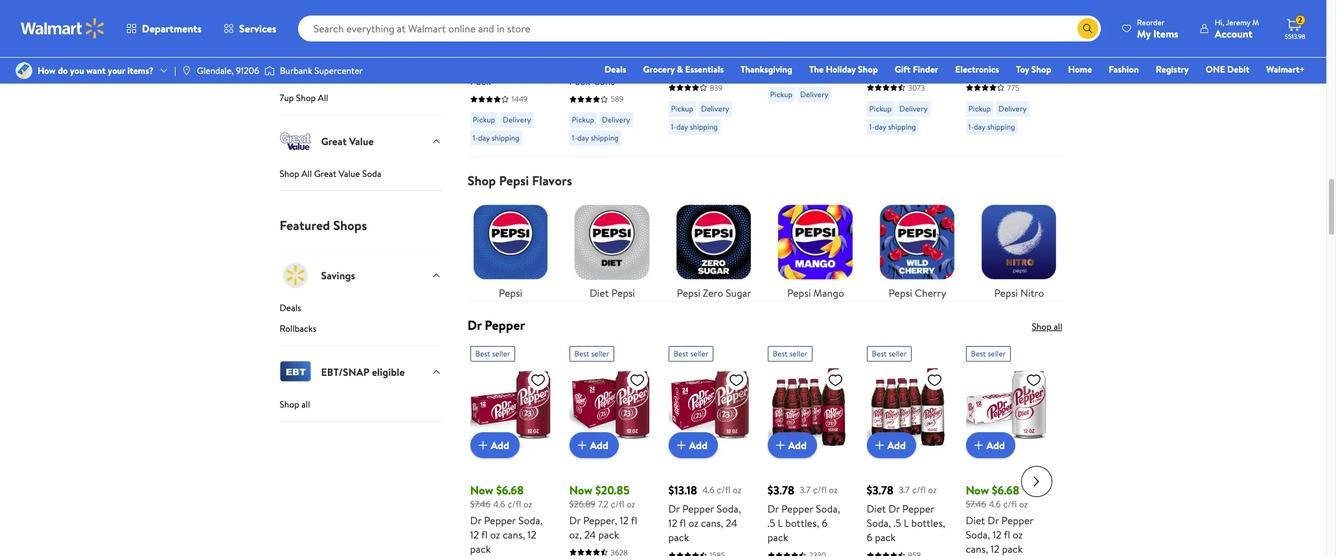 Task type: describe. For each thing, give the bounding box(es) containing it.
soda down 'great value'
[[362, 167, 382, 180]]

registry
[[1156, 63, 1189, 76]]

walmart+
[[1267, 63, 1306, 76]]

7up for 7up
[[321, 58, 338, 72]]

pack inside now $20.85 $26.89 7.2 ¢/fl oz dr pepper, 12 fl oz, 24 pack
[[599, 528, 619, 542]]

delivery for pepsi cola soda pop, 12 oz, 12 pack cans
[[900, 103, 928, 114]]

search icon image
[[1083, 23, 1094, 34]]

l inside $3.78 3.7 ¢/fl oz diet dr pepper soda, .5 l bottles, 6 pack
[[904, 516, 909, 531]]

6 inside $4.98 4.9 ¢/fl oz pepsi soda, 16.9 fl oz, 6 count
[[786, 49, 791, 63]]

now for pepper
[[470, 483, 494, 499]]

pack inside $3.78 3.7 ¢/fl oz diet dr pepper soda, .5 l bottles, 6 pack
[[875, 531, 896, 545]]

now for pepper,
[[570, 483, 593, 499]]

6 inside $3.78 3.7 ¢/fl oz diet dr pepper soda, .5 l bottles, 6 pack
[[867, 531, 873, 545]]

$13.28 for pepsi
[[470, 30, 494, 43]]

pepper inside $3.78 3.7 ¢/fl oz diet dr pepper soda, .5 l bottles, 6 pack
[[903, 502, 935, 516]]

$13.18
[[669, 483, 698, 499]]

seller for dr pepper, 12 fl oz, 24 pack
[[592, 348, 610, 359]]

¢/fl inside $7.28 5.1 ¢/fl oz pepsi cola soda pop, 12 oz, 12 pack cans
[[909, 16, 923, 29]]

1- for diet pepsi soda pop, 12 fl oz, 24 pack cans
[[572, 133, 578, 144]]

diet pepsi
[[590, 286, 635, 300]]

bottles,
[[700, 49, 735, 63]]

pack inside now $6.68 $7.46 4.6 ¢/fl oz diet dr pepper soda, 12 fl oz cans, 12 pack
[[1003, 542, 1023, 556]]

best seller for dr pepper, 12 fl oz, 24 pack
[[575, 348, 610, 359]]

2 $513.98
[[1286, 14, 1306, 41]]

next slide for product carousel list image
[[1021, 466, 1053, 497]]

¢/fl inside $3.78 3.7 ¢/fl oz dr pepper soda, .5 l bottles, 6 pack
[[813, 484, 827, 497]]

oz inside now $9.98 $13.28 3.5 ¢/fl oz diet pepsi soda pop, 12 fl oz, 24 pack cans
[[626, 30, 634, 43]]

toy shop link
[[1011, 62, 1058, 76]]

pepsi inside $7.28 5.1 ¢/fl oz pepsi cola soda pop, 12 oz, 12 pack cans
[[867, 34, 891, 49]]

6 inside $4.98 4.9 ¢/fl oz diet pepsi soda, 16.9 oz bottles, 6 count
[[738, 49, 743, 63]]

$513.98
[[1286, 32, 1306, 41]]

¢/fl inside now $6.68 $7.46 4.6 ¢/fl oz dr pepper soda, 12 fl oz cans, 12 pack
[[508, 498, 521, 511]]

dr inside $3.78 3.7 ¢/fl oz diet dr pepper soda, .5 l bottles, 6 pack
[[889, 502, 900, 516]]

1-day shipping for pepsi soda pop, 12 fl oz cans, 24 pack
[[473, 133, 520, 144]]

next slide for product carousel list image
[[1021, 0, 1053, 29]]

the holiday shop
[[810, 63, 878, 76]]

pop, inside $7.28 5.1 ¢/fl oz pepsi cola soda pop, 12 oz, 12 pack cans
[[867, 49, 887, 63]]

now $20.85 $26.89 7.2 ¢/fl oz dr pepper, 12 fl oz, 24 pack
[[570, 483, 638, 542]]

¢/fl inside now $9.98 $13.28 3.5 ¢/fl oz pepsi soda pop, 12 fl oz cans, 24 pack
[[510, 30, 524, 43]]

1-day shipping for pepsi cola soda pop, 12 oz, 12 pack cans
[[870, 121, 916, 132]]

ebt/snap
[[321, 365, 370, 379]]

pepsi inside now $9.98 $13.28 3.5 ¢/fl oz pepsi soda pop, 12 fl oz cans, 24 pack
[[470, 46, 494, 60]]

1-day shipping for diet pepsi soda, 16.9 oz bottles, 6 count
[[671, 121, 718, 132]]

add for dr pepper, 12 fl oz, 24 pack
[[590, 438, 609, 453]]

shipping for diet pepsi soda, 16.9 oz bottles, 6 count
[[690, 121, 718, 132]]

$3.78 3.7 ¢/fl oz dr pepper soda, .5 l bottles, 6 pack
[[768, 483, 841, 545]]

3.7 for pepper
[[800, 484, 811, 497]]

add button for dr pepper soda, .5 l bottles, 6 pack
[[768, 433, 818, 459]]

cans inside now $9.98 $13.28 3.5 ¢/fl oz diet pepsi soda pop, 12 fl oz, 24 pack cans
[[593, 74, 615, 88]]

fl inside now $9.98 $13.28 3.5 ¢/fl oz pepsi soda pop, 12 fl oz cans, 24 pack
[[482, 60, 488, 74]]

pepsi inside $4.98 4.9 ¢/fl oz pepsi soda, 16.9 fl oz, 6 count
[[768, 34, 792, 49]]

best for diet dr pepper soda, 12 fl oz cans, 12 pack
[[971, 348, 986, 359]]

12 inside now $9.98 $13.28 3.5 ¢/fl oz pepsi soda pop, 12 fl oz cans, 24 pack
[[470, 60, 479, 74]]

gift finder
[[895, 63, 939, 76]]

(12
[[966, 34, 979, 49]]

ebt/snap eligible
[[321, 365, 405, 379]]

$13.28 for diet
[[570, 30, 593, 43]]

ebt/snap eligible button
[[280, 346, 442, 398]]

add to cart image for $13.18
[[674, 438, 689, 453]]

oz inside $4.98 4.9 ¢/fl oz pepsi soda, 16.9 fl oz, 6 count
[[832, 16, 841, 29]]

add button for dr pepper soda, 12 fl oz cans, 12 pack
[[470, 433, 520, 459]]

a&w
[[280, 16, 300, 28]]

one debit link
[[1200, 62, 1256, 76]]

fl inside now $6.68 $7.46 4.6 ¢/fl oz diet dr pepper soda, 12 fl oz cans, 12 pack
[[1004, 528, 1011, 542]]

delivery for pepsi soda, 16.9 fl oz, 6 count
[[801, 89, 829, 100]]

dr inside now $6.68 $7.46 4.6 ¢/fl oz dr pepper soda, 12 fl oz cans, 12 pack
[[470, 513, 482, 528]]

glendale, 91206
[[197, 64, 259, 77]]

seller for dr pepper soda, .5 l bottles, 6 pack
[[790, 348, 808, 359]]

cola
[[893, 34, 914, 49]]

dr inside now $6.68 $7.46 4.6 ¢/fl oz diet dr pepper soda, 12 fl oz cans, 12 pack
[[988, 513, 1000, 528]]

finder
[[913, 63, 939, 76]]

featured
[[280, 217, 330, 234]]

hi,
[[1215, 17, 1225, 28]]

1- for (12 cans) diet pepsi soda, 12 fl oz
[[969, 121, 974, 132]]

reorder
[[1138, 17, 1165, 28]]

cherry
[[915, 286, 947, 300]]

pepsi inside 'link'
[[612, 286, 635, 300]]

91206
[[236, 64, 259, 77]]

¢/fl inside now $6.68 $7.46 4.6 ¢/fl oz diet dr pepper soda, 12 fl oz cans, 12 pack
[[1004, 498, 1017, 511]]

oz inside $3.78 3.7 ¢/fl oz diet dr pepper soda, .5 l bottles, 6 pack
[[928, 484, 937, 497]]

seller for dr pepper soda, 12 fl oz cans, 12 pack
[[492, 348, 510, 359]]

diet inside now $6.68 $7.46 4.6 ¢/fl oz diet dr pepper soda, 12 fl oz cans, 12 pack
[[966, 513, 986, 528]]

pop, inside now $9.98 $13.28 3.5 ¢/fl oz diet pepsi soda pop, 12 fl oz, 24 pack cans
[[570, 60, 589, 74]]

dr pepper, 12 fl oz, 24 pack image
[[570, 367, 651, 448]]

pepper inside $3.78 3.7 ¢/fl oz dr pepper soda, .5 l bottles, 6 pack
[[782, 502, 814, 516]]

great inside dropdown button
[[321, 134, 347, 148]]

cans, inside now $6.68 $7.46 4.6 ¢/fl oz diet dr pepper soda, 12 fl oz cans, 12 pack
[[966, 542, 989, 556]]

flavors
[[532, 172, 572, 190]]

6 inside $3.78 3.7 ¢/fl oz dr pepper soda, .5 l bottles, 6 pack
[[822, 516, 828, 531]]

now for pepsi
[[570, 15, 593, 31]]

diet pepsi link
[[570, 199, 656, 301]]

savings button
[[280, 249, 442, 301]]

fl inside $13.18 4.6 ¢/fl oz dr pepper soda, 12 fl oz cans, 24 pack
[[680, 516, 686, 531]]

walmart+ link
[[1261, 62, 1312, 76]]

walmart image
[[21, 18, 105, 39]]

electronics
[[956, 63, 1000, 76]]

great value
[[321, 134, 374, 148]]

¢/fl inside now $20.85 $26.89 7.2 ¢/fl oz dr pepper, 12 fl oz, 24 pack
[[611, 498, 625, 511]]

pop, inside now $9.98 $13.28 3.5 ¢/fl oz pepsi soda pop, 12 fl oz cans, 24 pack
[[521, 46, 541, 60]]

3 seller from the left
[[691, 348, 709, 359]]

a&w shop all link
[[280, 16, 442, 39]]

diet dr pepper soda, .5 l bottles, 6 pack image
[[867, 367, 948, 448]]

fashion link
[[1104, 62, 1145, 76]]

home
[[1069, 63, 1093, 76]]

pack inside now $6.68 $7.46 4.6 ¢/fl oz dr pepper soda, 12 fl oz cans, 12 pack
[[470, 542, 491, 556]]

pepsi zero sugar link
[[671, 199, 758, 301]]

delivery for diet pepsi soda, 16.9 oz bottles, 6 count
[[702, 103, 730, 114]]

3073 for $4.98
[[809, 68, 826, 79]]

soda, inside $3.78 3.7 ¢/fl oz dr pepper soda, .5 l bottles, 6 pack
[[816, 502, 841, 516]]

$7.28 for pepsi
[[867, 15, 893, 31]]

2 vertical spatial all
[[302, 167, 312, 180]]

shipping for pepsi soda pop, 12 fl oz cans, 24 pack
[[492, 133, 520, 144]]

.5 inside $3.78 3.7 ¢/fl oz diet dr pepper soda, .5 l bottles, 6 pack
[[894, 516, 902, 531]]

burbank supercenter
[[280, 64, 363, 77]]

Walmart Site-Wide search field
[[298, 16, 1101, 41]]

thanksgiving link
[[735, 62, 799, 76]]

toy
[[1017, 63, 1030, 76]]

$9.98 for pepsi
[[596, 15, 622, 31]]

3.7 for dr
[[899, 484, 910, 497]]

dr pepper soda, .5 l bottles, 6 pack image
[[768, 367, 849, 448]]

essentials
[[686, 63, 724, 76]]

bottles, inside $3.78 3.7 ¢/fl oz diet dr pepper soda, .5 l bottles, 6 pack
[[912, 516, 946, 531]]

add button for diet dr pepper soda, .5 l bottles, 6 pack
[[867, 433, 917, 459]]

add to favorites list, diet dr pepper soda, 12 fl oz cans, 12 pack image
[[1027, 372, 1042, 389]]

shipping for (12 cans) diet pepsi soda, 12 fl oz
[[988, 121, 1016, 132]]

soda, inside $7.28 5.1 ¢/fl oz (12 cans) diet pepsi soda, 12 fl oz
[[992, 49, 1017, 63]]

value inside great value dropdown button
[[349, 134, 374, 148]]

¢/fl inside $7.28 5.1 ¢/fl oz (12 cans) diet pepsi soda, 12 fl oz
[[1009, 16, 1022, 29]]

soda, inside $4.98 4.9 ¢/fl oz pepsi soda, 16.9 fl oz, 6 count
[[794, 34, 818, 49]]

.5 inside $3.78 3.7 ¢/fl oz dr pepper soda, .5 l bottles, 6 pack
[[768, 516, 776, 531]]

all for 7up shop all
[[318, 91, 328, 104]]

fl
[[840, 34, 848, 49]]

toy shop
[[1017, 63, 1052, 76]]

add to favorites list, dr pepper soda, .5 l bottles, 6 pack image
[[828, 372, 844, 389]]

4.6 inside $13.18 4.6 ¢/fl oz dr pepper soda, 12 fl oz cans, 24 pack
[[703, 484, 715, 497]]

services button
[[213, 13, 288, 44]]

pack for pepsi soda pop, 12 fl oz cans, 24 pack
[[470, 74, 491, 88]]

$7.28 for (12
[[966, 15, 992, 31]]

839
[[710, 82, 723, 93]]

departments
[[142, 21, 202, 36]]

all for the leftmost shop all link
[[302, 398, 310, 411]]

shipping for diet pepsi soda pop, 12 fl oz, 24 pack cans
[[591, 133, 619, 144]]

|
[[174, 64, 176, 77]]

dr inside $3.78 3.7 ¢/fl oz dr pepper soda, .5 l bottles, 6 pack
[[768, 502, 779, 516]]

deals link for grocery & essentials
[[599, 62, 632, 76]]

soda inside now $9.98 $13.28 3.5 ¢/fl oz diet pepsi soda pop, 12 fl oz, 24 pack cans
[[618, 46, 639, 60]]

1-day shipping for diet pepsi soda pop, 12 fl oz, 24 pack cans
[[572, 133, 619, 144]]

dr inside now $20.85 $26.89 7.2 ¢/fl oz dr pepper, 12 fl oz, 24 pack
[[570, 513, 581, 528]]

24 inside now $20.85 $26.89 7.2 ¢/fl oz dr pepper, 12 fl oz, 24 pack
[[585, 528, 596, 542]]

add for dr pepper soda, 12 fl oz cans, 12 pack
[[491, 438, 510, 453]]

12 inside $7.28 5.1 ¢/fl oz (12 cans) diet pepsi soda, 12 fl oz
[[1019, 49, 1028, 63]]

1 vertical spatial great
[[314, 167, 337, 180]]

day for diet pepsi soda pop, 12 fl oz, 24 pack cans
[[578, 133, 589, 144]]

savings
[[321, 268, 355, 282]]

diet inside $3.78 3.7 ¢/fl oz diet dr pepper soda, .5 l bottles, 6 pack
[[867, 502, 886, 516]]

add to cart image for now
[[575, 438, 590, 453]]

589
[[611, 94, 624, 105]]

seller for diet dr pepper soda, .5 l bottles, 6 pack
[[889, 348, 907, 359]]

775
[[1008, 82, 1020, 93]]

gift
[[895, 63, 911, 76]]

pickup for pepsi cola soda pop, 12 oz, 12 pack cans
[[870, 103, 892, 114]]

24 inside now $9.98 $13.28 3.5 ¢/fl oz pepsi soda pop, 12 fl oz cans, 24 pack
[[530, 60, 542, 74]]

pepsi inside now $9.98 $13.28 3.5 ¢/fl oz diet pepsi soda pop, 12 fl oz, 24 pack cans
[[591, 46, 615, 60]]

fashion
[[1109, 63, 1140, 76]]

items
[[1154, 26, 1179, 41]]

add to favorites list, diet dr pepper soda, .5 l bottles, 6 pack image
[[927, 372, 943, 389]]

items?
[[128, 64, 154, 77]]

the
[[810, 63, 824, 76]]

3 best from the left
[[674, 348, 689, 359]]

fl inside now $20.85 $26.89 7.2 ¢/fl oz dr pepper, 12 fl oz, 24 pack
[[631, 513, 638, 528]]

cans, inside $13.18 4.6 ¢/fl oz dr pepper soda, 12 fl oz cans, 24 pack
[[701, 516, 724, 531]]

pepsi inside $4.98 4.9 ¢/fl oz diet pepsi soda, 16.9 oz bottles, 6 count
[[691, 34, 714, 49]]

grocery & essentials
[[643, 63, 724, 76]]

zero
[[703, 286, 724, 300]]

departments button
[[115, 13, 213, 44]]

pack inside $13.18 4.6 ¢/fl oz dr pepper soda, 12 fl oz cans, 24 pack
[[669, 531, 689, 545]]

deals for grocery & essentials
[[605, 63, 627, 76]]

3 add button from the left
[[669, 433, 718, 459]]

$6.68 for dr
[[992, 483, 1020, 499]]

16.9 inside $4.98 4.9 ¢/fl oz pepsi soda, 16.9 fl oz, 6 count
[[821, 34, 838, 49]]

you
[[70, 64, 84, 77]]

0 horizontal spatial shop all
[[280, 398, 310, 411]]

pack inside $3.78 3.7 ¢/fl oz dr pepper soda, .5 l bottles, 6 pack
[[768, 531, 789, 545]]

product group containing $13.18
[[669, 341, 750, 556]]

cans, inside now $6.68 $7.46 4.6 ¢/fl oz dr pepper soda, 12 fl oz cans, 12 pack
[[503, 528, 525, 542]]

¢/fl inside now $9.98 $13.28 3.5 ¢/fl oz diet pepsi soda pop, 12 fl oz, 24 pack cans
[[610, 30, 623, 43]]

diet dr pepper soda, 12 fl oz cans, 12 pack image
[[966, 367, 1047, 448]]

3 add to cart image from the left
[[773, 438, 789, 453]]

soda, inside $3.78 3.7 ¢/fl oz diet dr pepper soda, .5 l bottles, 6 pack
[[867, 516, 891, 531]]

delivery for diet pepsi soda pop, 12 fl oz, 24 pack cans
[[602, 114, 630, 125]]

$4.98 4.9 ¢/fl oz diet pepsi soda, 16.9 oz bottles, 6 count
[[669, 15, 743, 77]]

sugar
[[726, 286, 752, 300]]

shop all great value soda
[[280, 167, 382, 180]]

$4.98 4.9 ¢/fl oz pepsi soda, 16.9 fl oz, 6 count
[[768, 15, 848, 63]]

$3.78 for dr
[[768, 483, 795, 499]]

soda, inside now $6.68 $7.46 4.6 ¢/fl oz diet dr pepper soda, 12 fl oz cans, 12 pack
[[966, 528, 991, 542]]

mango
[[814, 286, 845, 300]]

pack for diet pepsi soda pop, 12 fl oz, 24 pack cans
[[570, 74, 591, 88]]

deals link for rollbacks
[[280, 301, 442, 320]]

&
[[677, 63, 683, 76]]

best for dr pepper soda, 12 fl oz cans, 12 pack
[[476, 348, 491, 359]]

3.5 for soda
[[497, 30, 508, 43]]

oz, inside now $9.98 $13.28 3.5 ¢/fl oz diet pepsi soda pop, 12 fl oz, 24 pack cans
[[612, 60, 625, 74]]

$7.28 5.1 ¢/fl oz pepsi cola soda pop, 12 oz, 12 pack cans
[[867, 15, 938, 77]]

$9.98 for soda
[[496, 15, 523, 31]]

seller for diet dr pepper soda, 12 fl oz cans, 12 pack
[[988, 348, 1006, 359]]

diet inside $7.28 5.1 ¢/fl oz (12 cans) diet pepsi soda, 12 fl oz
[[1009, 34, 1028, 49]]

best seller for diet dr pepper soda, .5 l bottles, 6 pack
[[872, 348, 907, 359]]

registry link
[[1151, 62, 1195, 76]]

holiday
[[826, 63, 856, 76]]

$7.46 for dr
[[470, 498, 491, 511]]



Task type: vqa. For each thing, say whether or not it's contained in the screenshot.


Task type: locate. For each thing, give the bounding box(es) containing it.
dr pepper soda, 12 fl oz cans, 12 pack image
[[470, 367, 551, 448]]

$4.98 up oz,
[[768, 15, 796, 31]]

delivery down 589
[[602, 114, 630, 125]]

1 add to cart image from the left
[[476, 438, 491, 453]]

now inside now $6.68 $7.46 4.6 ¢/fl oz diet dr pepper soda, 12 fl oz cans, 12 pack
[[966, 483, 990, 499]]

2 $6.68 from the left
[[992, 483, 1020, 499]]

glendale,
[[197, 64, 234, 77]]

fl inside now $6.68 $7.46 4.6 ¢/fl oz dr pepper soda, 12 fl oz cans, 12 pack
[[482, 528, 488, 542]]

shipping down 839
[[690, 121, 718, 132]]

1 horizontal spatial .5
[[894, 516, 902, 531]]

1 horizontal spatial 7up
[[321, 58, 338, 72]]

$3.78 for diet
[[867, 483, 894, 499]]

1 $9.98 from the left
[[496, 15, 523, 31]]

0 vertical spatial great
[[321, 134, 347, 148]]

shipping for pepsi cola soda pop, 12 oz, 12 pack cans
[[889, 121, 916, 132]]

2 horizontal spatial cans,
[[966, 542, 989, 556]]

1- for pepsi soda pop, 12 fl oz cans, 24 pack
[[473, 133, 478, 144]]

0 horizontal spatial 4.6
[[493, 498, 505, 511]]

1 horizontal spatial cans,
[[701, 516, 724, 531]]

0 horizontal spatial 3.7
[[800, 484, 811, 497]]

3 add to cart image from the left
[[971, 438, 987, 453]]

$3.78 inside $3.78 3.7 ¢/fl oz dr pepper soda, .5 l bottles, 6 pack
[[768, 483, 795, 499]]

1 $13.28 from the left
[[470, 30, 494, 43]]

1 horizontal spatial $3.78
[[867, 483, 894, 499]]

0 vertical spatial value
[[349, 134, 374, 148]]

oz, inside now $20.85 $26.89 7.2 ¢/fl oz dr pepper, 12 fl oz, 24 pack
[[570, 528, 582, 542]]

pepsi nitro
[[995, 286, 1045, 300]]

services
[[239, 21, 277, 36]]

l inside $3.78 3.7 ¢/fl oz dr pepper soda, .5 l bottles, 6 pack
[[778, 516, 783, 531]]

seller
[[492, 348, 510, 359], [592, 348, 610, 359], [691, 348, 709, 359], [790, 348, 808, 359], [889, 348, 907, 359], [988, 348, 1006, 359]]

cans up 589
[[593, 74, 615, 88]]

1 vertical spatial deals link
[[280, 301, 442, 320]]

2 3.5 from the left
[[596, 30, 607, 43]]

delivery down 839
[[702, 103, 730, 114]]

0 vertical spatial 7up
[[321, 58, 338, 72]]

0 vertical spatial deals
[[605, 63, 627, 76]]

count inside $4.98 4.9 ¢/fl oz diet pepsi soda, 16.9 oz bottles, 6 count
[[669, 63, 697, 77]]

0 horizontal spatial pop,
[[521, 46, 541, 60]]

hi, jeremy m account
[[1215, 17, 1260, 41]]

$4.98
[[669, 15, 697, 31], [768, 15, 796, 31]]

2 bottles, from the left
[[912, 516, 946, 531]]

best down dr pepper
[[476, 348, 491, 359]]

1-day shipping for (12 cans) diet pepsi soda, 12 fl oz
[[969, 121, 1016, 132]]

 image for burbank supercenter
[[265, 64, 275, 77]]

1 $4.98 from the left
[[669, 15, 697, 31]]

all inside shop all link
[[302, 398, 310, 411]]

now for dr
[[966, 483, 990, 499]]

2 horizontal spatial add to cart image
[[773, 438, 789, 453]]

now for soda
[[470, 15, 494, 31]]

4.6 inside now $6.68 $7.46 4.6 ¢/fl oz diet dr pepper soda, 12 fl oz cans, 12 pack
[[989, 498, 1001, 511]]

pepper
[[485, 317, 525, 334], [683, 502, 715, 516], [782, 502, 814, 516], [903, 502, 935, 516], [484, 513, 516, 528], [1002, 513, 1034, 528]]

all for shop all link to the top
[[1054, 321, 1063, 333]]

best for dr pepper soda, .5 l bottles, 6 pack
[[773, 348, 788, 359]]

add for dr pepper soda, .5 l bottles, 6 pack
[[789, 438, 807, 453]]

Search search field
[[298, 16, 1101, 41]]

add for diet dr pepper soda, .5 l bottles, 6 pack
[[888, 438, 906, 453]]

soda up 1449
[[496, 46, 518, 60]]

5.1 up cans) at the top right
[[997, 16, 1006, 29]]

best seller up dr pepper, 12 fl oz, 24 pack image
[[575, 348, 610, 359]]

value down 'great value'
[[339, 167, 360, 180]]

pepsi cherry
[[889, 286, 947, 300]]

add to favorites list, dr pepper soda, 12 fl oz cans, 12 pack image
[[531, 372, 546, 389]]

1 horizontal spatial $6.68
[[992, 483, 1020, 499]]

1 $6.68 from the left
[[496, 483, 524, 499]]

list
[[460, 189, 1071, 301]]

$7.28 inside $7.28 5.1 ¢/fl oz (12 cans) diet pepsi soda, 12 fl oz
[[966, 15, 992, 31]]

1 3.5 from the left
[[497, 30, 508, 43]]

fl inside now $9.98 $13.28 3.5 ¢/fl oz diet pepsi soda pop, 12 fl oz, 24 pack cans
[[603, 60, 610, 74]]

$4.98 up grocery & essentials link at the top
[[669, 15, 697, 31]]

seller up diet dr pepper soda, .5 l bottles, 6 pack image
[[889, 348, 907, 359]]

$7.28 up (12
[[966, 15, 992, 31]]

eligible
[[372, 365, 405, 379]]

0 horizontal spatial count
[[669, 63, 697, 77]]

delivery down 775
[[999, 103, 1027, 114]]

5.1
[[898, 16, 907, 29], [997, 16, 1006, 29]]

oz inside $3.78 3.7 ¢/fl oz dr pepper soda, .5 l bottles, 6 pack
[[829, 484, 838, 497]]

1 horizontal spatial shop all link
[[1032, 321, 1063, 333]]

4.9 up the the at the right of page
[[802, 16, 814, 29]]

seller up dr pepper soda, .5 l bottles, 6 pack image at the bottom right of the page
[[790, 348, 808, 359]]

0 vertical spatial 3073
[[809, 68, 826, 79]]

0 horizontal spatial $3.78
[[768, 483, 795, 499]]

7.2
[[598, 498, 609, 511]]

pop, right cans,
[[570, 60, 589, 74]]

how
[[38, 64, 56, 77]]

bottles,
[[786, 516, 820, 531], [912, 516, 946, 531]]

do
[[58, 64, 68, 77]]

2 add button from the left
[[570, 433, 619, 459]]

soda right cola on the right top of page
[[916, 34, 938, 49]]

1 horizontal spatial 16.9
[[821, 34, 838, 49]]

2 best seller from the left
[[575, 348, 610, 359]]

best up dr pepper soda, 12 fl oz cans, 24 pack image
[[674, 348, 689, 359]]

0 horizontal spatial 4.9
[[702, 16, 714, 29]]

5.1 for cans)
[[997, 16, 1006, 29]]

l
[[778, 516, 783, 531], [904, 516, 909, 531]]

7up shop all
[[280, 91, 328, 104]]

want
[[86, 64, 106, 77]]

diet inside 'link'
[[590, 286, 609, 300]]

add button for diet dr pepper soda, 12 fl oz cans, 12 pack
[[966, 433, 1016, 459]]

1 horizontal spatial deals link
[[599, 62, 632, 76]]

0 vertical spatial deals link
[[599, 62, 632, 76]]

2 $4.98 from the left
[[768, 15, 796, 31]]

all right a&w
[[324, 16, 334, 28]]

best up diet dr pepper soda, 12 fl oz cans, 12 pack image
[[971, 348, 986, 359]]

m
[[1253, 17, 1260, 28]]

pickup for diet pepsi soda pop, 12 fl oz, 24 pack cans
[[572, 114, 595, 125]]

 image right the 91206
[[265, 64, 275, 77]]

1-day shipping down gift
[[870, 121, 916, 132]]

best seller
[[476, 348, 510, 359], [575, 348, 610, 359], [674, 348, 709, 359], [773, 348, 808, 359], [872, 348, 907, 359], [971, 348, 1006, 359]]

now $6.68 $7.46 4.6 ¢/fl oz diet dr pepper soda, 12 fl oz cans, 12 pack
[[966, 483, 1034, 556]]

oz, up gift
[[901, 49, 913, 63]]

featured shops
[[280, 217, 367, 234]]

rollbacks
[[280, 322, 317, 335]]

0 horizontal spatial $7.28
[[867, 15, 893, 31]]

$7.28 up the holiday shop link
[[867, 15, 893, 31]]

0 horizontal spatial add to cart image
[[575, 438, 590, 453]]

one
[[1206, 63, 1226, 76]]

6 add button from the left
[[966, 433, 1016, 459]]

0 horizontal spatial $9.98
[[496, 15, 523, 31]]

pack inside $7.28 5.1 ¢/fl oz pepsi cola soda pop, 12 oz, 12 pack cans
[[867, 63, 888, 77]]

1- up shop pepsi flavors
[[473, 133, 478, 144]]

debit
[[1228, 63, 1250, 76]]

1 horizontal spatial oz,
[[612, 60, 625, 74]]

oz, left the pepper,
[[570, 528, 582, 542]]

12 inside now $20.85 $26.89 7.2 ¢/fl oz dr pepper, 12 fl oz, 24 pack
[[620, 513, 629, 528]]

pepsi mango
[[788, 286, 845, 300]]

1 4.9 from the left
[[702, 16, 714, 29]]

1 vertical spatial value
[[339, 167, 360, 180]]

12 inside now $9.98 $13.28 3.5 ¢/fl oz diet pepsi soda pop, 12 fl oz, 24 pack cans
[[592, 60, 601, 74]]

3 best seller from the left
[[674, 348, 709, 359]]

best seller up diet dr pepper soda, .5 l bottles, 6 pack image
[[872, 348, 907, 359]]

6 best seller from the left
[[971, 348, 1006, 359]]

0 vertical spatial all
[[324, 16, 334, 28]]

cans left finder
[[891, 63, 913, 77]]

0 horizontal spatial 3.5
[[497, 30, 508, 43]]

$13.18 4.6 ¢/fl oz dr pepper soda, 12 fl oz cans, 24 pack
[[669, 483, 742, 545]]

day for pepsi soda pop, 12 fl oz cans, 24 pack
[[478, 133, 490, 144]]

0 horizontal spatial oz,
[[570, 528, 582, 542]]

pepper,
[[583, 513, 618, 528]]

1 horizontal spatial 3.5
[[596, 30, 607, 43]]

1 bottles, from the left
[[786, 516, 820, 531]]

1 horizontal spatial $7.28
[[966, 15, 992, 31]]

2 4.9 from the left
[[802, 16, 814, 29]]

 image
[[16, 62, 32, 79], [265, 64, 275, 77]]

rollbacks link
[[280, 322, 442, 346]]

add to cart image for $3.78
[[872, 438, 888, 453]]

$6.68 for pepper
[[496, 483, 524, 499]]

deals up 589
[[605, 63, 627, 76]]

pepsi nitro link
[[977, 199, 1063, 301]]

2 horizontal spatial 4.6
[[989, 498, 1001, 511]]

1 vertical spatial 7up
[[280, 91, 294, 104]]

now inside now $9.98 $13.28 3.5 ¢/fl oz pepsi soda pop, 12 fl oz cans, 24 pack
[[470, 15, 494, 31]]

0 horizontal spatial 5.1
[[898, 16, 907, 29]]

1 add button from the left
[[470, 433, 520, 459]]

bottles, inside $3.78 3.7 ¢/fl oz dr pepper soda, .5 l bottles, 6 pack
[[786, 516, 820, 531]]

grocery & essentials link
[[638, 62, 730, 76]]

shops
[[333, 217, 367, 234]]

count inside $4.98 4.9 ¢/fl oz pepsi soda, 16.9 fl oz, 6 count
[[794, 49, 822, 63]]

shop all
[[1032, 321, 1063, 333], [280, 398, 310, 411]]

pepsi link
[[468, 199, 554, 301]]

5.1 up cola on the right top of page
[[898, 16, 907, 29]]

$4.98 inside $4.98 4.9 ¢/fl oz diet pepsi soda, 16.9 oz bottles, 6 count
[[669, 15, 697, 31]]

seller down dr pepper
[[492, 348, 510, 359]]

pickup for diet pepsi soda, 16.9 oz bottles, 6 count
[[671, 103, 694, 114]]

1 horizontal spatial add to cart image
[[674, 438, 689, 453]]

1- down grocery & essentials link at the top
[[671, 121, 677, 132]]

soda inside $7.28 5.1 ¢/fl oz pepsi cola soda pop, 12 oz, 12 pack cans
[[916, 34, 938, 49]]

0 horizontal spatial shop all link
[[280, 398, 442, 421]]

1 $7.46 from the left
[[470, 498, 491, 511]]

product group
[[470, 0, 551, 151], [570, 0, 651, 151], [669, 0, 750, 151], [768, 0, 849, 151], [867, 0, 948, 151], [966, 0, 1047, 151], [470, 341, 551, 556], [570, 341, 651, 556], [669, 341, 750, 556], [768, 341, 849, 556], [867, 341, 948, 556], [966, 341, 1047, 556]]

soda
[[916, 34, 938, 49], [496, 46, 518, 60], [618, 46, 639, 60], [362, 167, 382, 180]]

1 5.1 from the left
[[898, 16, 907, 29]]

day
[[677, 121, 688, 132], [875, 121, 887, 132], [974, 121, 986, 132], [478, 133, 490, 144], [578, 133, 589, 144]]

4 best from the left
[[773, 348, 788, 359]]

2 horizontal spatial add to cart image
[[971, 438, 987, 453]]

add button
[[470, 433, 520, 459], [570, 433, 619, 459], [669, 433, 718, 459], [768, 433, 818, 459], [867, 433, 917, 459], [966, 433, 1016, 459]]

$7.46 inside now $6.68 $7.46 4.6 ¢/fl oz diet dr pepper soda, 12 fl oz cans, 12 pack
[[966, 498, 987, 511]]

3.7 inside $3.78 3.7 ¢/fl oz diet dr pepper soda, .5 l bottles, 6 pack
[[899, 484, 910, 497]]

¢/fl
[[717, 16, 730, 29], [816, 16, 830, 29], [909, 16, 923, 29], [1009, 16, 1022, 29], [510, 30, 524, 43], [610, 30, 623, 43], [717, 484, 731, 497], [813, 484, 827, 497], [912, 484, 926, 497], [508, 498, 521, 511], [611, 498, 625, 511], [1004, 498, 1017, 511]]

1 horizontal spatial cans
[[891, 63, 913, 77]]

0 horizontal spatial $7.46
[[470, 498, 491, 511]]

$9.98 inside now $9.98 $13.28 3.5 ¢/fl oz diet pepsi soda pop, 12 fl oz, 24 pack cans
[[596, 15, 622, 31]]

day for diet pepsi soda, 16.9 oz bottles, 6 count
[[677, 121, 688, 132]]

1 vertical spatial deals
[[280, 301, 301, 314]]

pepper inside $13.18 4.6 ¢/fl oz dr pepper soda, 12 fl oz cans, 24 pack
[[683, 502, 715, 516]]

1 horizontal spatial 5.1
[[997, 16, 1006, 29]]

0 horizontal spatial 3073
[[809, 68, 826, 79]]

1 horizontal spatial pack
[[570, 74, 591, 88]]

your
[[108, 64, 125, 77]]

1- for pepsi cola soda pop, 12 oz, 12 pack cans
[[870, 121, 875, 132]]

soda inside now $9.98 $13.28 3.5 ¢/fl oz pepsi soda pop, 12 fl oz cans, 24 pack
[[496, 46, 518, 60]]

deals link up 589
[[599, 62, 632, 76]]

1 horizontal spatial $9.98
[[596, 15, 622, 31]]

$26.89
[[570, 498, 596, 511]]

shop pepsi flavors
[[468, 172, 572, 190]]

all down burbank supercenter
[[318, 91, 328, 104]]

2 $9.98 from the left
[[596, 15, 622, 31]]

product group containing now $20.85
[[570, 341, 651, 556]]

dr pepper soda, 12 fl oz cans, 24 pack image
[[669, 367, 750, 448]]

pepsi inside $7.28 5.1 ¢/fl oz (12 cans) diet pepsi soda, 12 fl oz
[[966, 49, 990, 63]]

16.9 up & at the top of page
[[669, 49, 685, 63]]

4 add from the left
[[789, 438, 807, 453]]

best seller up dr pepper soda, .5 l bottles, 6 pack image at the bottom right of the page
[[773, 348, 808, 359]]

add button for dr pepper, 12 fl oz, 24 pack
[[570, 433, 619, 459]]

2 add from the left
[[590, 438, 609, 453]]

home link
[[1063, 62, 1098, 76]]

pop, left cola on the right top of page
[[867, 49, 887, 63]]

7up button
[[280, 39, 442, 91]]

7up inside dropdown button
[[321, 58, 338, 72]]

1 best seller from the left
[[476, 348, 510, 359]]

now $9.98 $13.28 3.5 ¢/fl oz diet pepsi soda pop, 12 fl oz, 24 pack cans
[[570, 15, 639, 88]]

5 add from the left
[[888, 438, 906, 453]]

add for diet dr pepper soda, 12 fl oz cans, 12 pack
[[987, 438, 1006, 453]]

7up down burbank
[[280, 91, 294, 104]]

great up "shop all great value soda"
[[321, 134, 347, 148]]

1 vertical spatial shop all link
[[280, 398, 442, 421]]

2 best from the left
[[575, 348, 590, 359]]

0 vertical spatial shop all
[[1032, 321, 1063, 333]]

2 5.1 from the left
[[997, 16, 1006, 29]]

best up dr pepper, 12 fl oz, 24 pack image
[[575, 348, 590, 359]]

seller up dr pepper, 12 fl oz, 24 pack image
[[592, 348, 610, 359]]

16.9 left fl
[[821, 34, 838, 49]]

seller up diet dr pepper soda, 12 fl oz cans, 12 pack image
[[988, 348, 1006, 359]]

all
[[1054, 321, 1063, 333], [302, 398, 310, 411]]

0 vertical spatial all
[[1054, 321, 1063, 333]]

2 add to cart image from the left
[[674, 438, 689, 453]]

1 vertical spatial all
[[318, 91, 328, 104]]

3073 left holiday
[[809, 68, 826, 79]]

pickup for pepsi soda, 16.9 fl oz, 6 count
[[771, 89, 793, 100]]

1 add to cart image from the left
[[575, 438, 590, 453]]

 image
[[181, 65, 192, 76]]

6 seller from the left
[[988, 348, 1006, 359]]

deals up the rollbacks
[[280, 301, 301, 314]]

1 3.7 from the left
[[800, 484, 811, 497]]

now inside now $20.85 $26.89 7.2 ¢/fl oz dr pepper, 12 fl oz, 24 pack
[[570, 483, 593, 499]]

1 best from the left
[[476, 348, 491, 359]]

shop all link down "nitro"
[[1032, 321, 1063, 333]]

grocery
[[643, 63, 675, 76]]

delivery down gift finder
[[900, 103, 928, 114]]

3 add from the left
[[689, 438, 708, 453]]

$13.28 inside now $9.98 $13.28 3.5 ¢/fl oz diet pepsi soda pop, 12 fl oz, 24 pack cans
[[570, 30, 593, 43]]

$4.98 for diet
[[669, 15, 697, 31]]

4.9
[[702, 16, 714, 29], [802, 16, 814, 29]]

1- down electronics link
[[969, 121, 974, 132]]

1 add from the left
[[491, 438, 510, 453]]

12
[[889, 49, 898, 63], [916, 49, 925, 63], [1019, 49, 1028, 63], [470, 60, 479, 74], [592, 60, 601, 74], [620, 513, 629, 528], [669, 516, 678, 531], [470, 528, 479, 542], [528, 528, 537, 542], [993, 528, 1002, 542], [991, 542, 1000, 556]]

1 horizontal spatial bottles,
[[912, 516, 946, 531]]

4 seller from the left
[[790, 348, 808, 359]]

1 $3.78 from the left
[[768, 483, 795, 499]]

2 3.7 from the left
[[899, 484, 910, 497]]

best seller for dr pepper soda, 12 fl oz cans, 12 pack
[[476, 348, 510, 359]]

soda,
[[717, 34, 741, 49], [794, 34, 818, 49], [992, 49, 1017, 63], [717, 502, 741, 516], [816, 502, 841, 516], [519, 513, 543, 528], [867, 516, 891, 531], [966, 528, 991, 542]]

$3.78 inside $3.78 3.7 ¢/fl oz diet dr pepper soda, .5 l bottles, 6 pack
[[867, 483, 894, 499]]

4 add button from the left
[[768, 433, 818, 459]]

3073 down gift finder
[[909, 82, 925, 93]]

7up shop all link
[[280, 91, 442, 115]]

value
[[349, 134, 374, 148], [339, 167, 360, 180]]

$9.98 inside now $9.98 $13.28 3.5 ¢/fl oz pepsi soda pop, 12 fl oz cans, 24 pack
[[496, 15, 523, 31]]

1 horizontal spatial add to cart image
[[872, 438, 888, 453]]

$7.46 inside now $6.68 $7.46 4.6 ¢/fl oz dr pepper soda, 12 fl oz cans, 12 pack
[[470, 498, 491, 511]]

1 horizontal spatial 4.6
[[703, 484, 715, 497]]

24 inside $13.18 4.6 ¢/fl oz dr pepper soda, 12 fl oz cans, 24 pack
[[726, 516, 738, 531]]

24 inside now $9.98 $13.28 3.5 ¢/fl oz diet pepsi soda pop, 12 fl oz, 24 pack cans
[[627, 60, 639, 74]]

0 horizontal spatial $13.28
[[470, 30, 494, 43]]

electronics link
[[950, 62, 1006, 76]]

delivery down 1449
[[503, 114, 531, 125]]

 image for how do you want your items?
[[16, 62, 32, 79]]

1449
[[512, 94, 528, 105]]

dr pepper
[[468, 317, 525, 334]]

one debit
[[1206, 63, 1250, 76]]

diet inside now $9.98 $13.28 3.5 ¢/fl oz diet pepsi soda pop, 12 fl oz, 24 pack cans
[[570, 46, 589, 60]]

day for (12 cans) diet pepsi soda, 12 fl oz
[[974, 121, 986, 132]]

oz, up 589
[[612, 60, 625, 74]]

0 horizontal spatial pack
[[470, 74, 491, 88]]

5 best seller from the left
[[872, 348, 907, 359]]

4 best seller from the left
[[773, 348, 808, 359]]

7up for 7up shop all
[[280, 91, 294, 104]]

0 horizontal spatial  image
[[16, 62, 32, 79]]

cans,
[[701, 516, 724, 531], [503, 528, 525, 542], [966, 542, 989, 556]]

4.9 for pepsi
[[702, 16, 714, 29]]

$4.98 inside $4.98 4.9 ¢/fl oz pepsi soda, 16.9 fl oz, 6 count
[[768, 15, 796, 31]]

1 seller from the left
[[492, 348, 510, 359]]

2 l from the left
[[904, 516, 909, 531]]

$13.28 inside now $9.98 $13.28 3.5 ¢/fl oz pepsi soda pop, 12 fl oz cans, 24 pack
[[470, 30, 494, 43]]

great down 'great value'
[[314, 167, 337, 180]]

pack inside now $9.98 $13.28 3.5 ¢/fl oz pepsi soda pop, 12 fl oz cans, 24 pack
[[470, 74, 491, 88]]

¢/fl inside $3.78 3.7 ¢/fl oz diet dr pepper soda, .5 l bottles, 6 pack
[[912, 484, 926, 497]]

3073 for $7.28
[[909, 82, 925, 93]]

pepper inside now $6.68 $7.46 4.6 ¢/fl oz dr pepper soda, 12 fl oz cans, 12 pack
[[484, 513, 516, 528]]

4.6 for diet dr pepper soda, 12 fl oz cans, 12 pack
[[989, 498, 1001, 511]]

pepsi mango link
[[773, 199, 859, 301]]

seller up dr pepper soda, 12 fl oz cans, 24 pack image
[[691, 348, 709, 359]]

all up featured
[[302, 167, 312, 180]]

0 horizontal spatial 16.9
[[669, 49, 685, 63]]

¢/fl inside $4.98 4.9 ¢/fl oz diet pepsi soda, 16.9 oz bottles, 6 count
[[717, 16, 730, 29]]

0 horizontal spatial add to cart image
[[476, 438, 491, 453]]

1 vertical spatial 3073
[[909, 82, 925, 93]]

1 horizontal spatial shop all
[[1032, 321, 1063, 333]]

5 best from the left
[[872, 348, 887, 359]]

oz,
[[768, 49, 783, 63]]

reorder my items
[[1138, 17, 1179, 41]]

$7.46
[[470, 498, 491, 511], [966, 498, 987, 511]]

pepsi cherry link
[[875, 199, 961, 301]]

oz inside $7.28 5.1 ¢/fl oz pepsi cola soda pop, 12 oz, 12 pack cans
[[925, 16, 934, 29]]

¢/fl inside $4.98 4.9 ¢/fl oz pepsi soda, 16.9 fl oz, 6 count
[[816, 16, 830, 29]]

deals for rollbacks
[[280, 301, 301, 314]]

cans)
[[981, 34, 1007, 49]]

0 horizontal spatial deals link
[[280, 301, 442, 320]]

0 horizontal spatial .5
[[768, 516, 776, 531]]

1 $7.28 from the left
[[867, 15, 893, 31]]

shop all link down ebt/snap eligible
[[280, 398, 442, 421]]

1 horizontal spatial $7.46
[[966, 498, 987, 511]]

shop all great value soda link
[[280, 167, 442, 191]]

1 horizontal spatial 3.7
[[899, 484, 910, 497]]

1 horizontal spatial 3073
[[909, 82, 925, 93]]

5.1 inside $7.28 5.1 ¢/fl oz pepsi cola soda pop, 12 oz, 12 pack cans
[[898, 16, 907, 29]]

gift finder link
[[889, 62, 945, 76]]

oz inside now $20.85 $26.89 7.2 ¢/fl oz dr pepper, 12 fl oz, 24 pack
[[627, 498, 636, 511]]

0 horizontal spatial bottles,
[[786, 516, 820, 531]]

value up shop all great value soda link
[[349, 134, 374, 148]]

1-day shipping down 839
[[671, 121, 718, 132]]

1-day shipping down 589
[[572, 133, 619, 144]]

best up dr pepper soda, .5 l bottles, 6 pack image at the bottom right of the page
[[773, 348, 788, 359]]

6 add from the left
[[987, 438, 1006, 453]]

1 .5 from the left
[[768, 516, 776, 531]]

add to cart image inside product group
[[575, 438, 590, 453]]

account
[[1215, 26, 1253, 41]]

shipping down 589
[[591, 133, 619, 144]]

1-day shipping down 1449
[[473, 133, 520, 144]]

0 horizontal spatial $6.68
[[496, 483, 524, 499]]

now inside now $6.68 $7.46 4.6 ¢/fl oz dr pepper soda, 12 fl oz cans, 12 pack
[[470, 483, 494, 499]]

add to cart image
[[575, 438, 590, 453], [872, 438, 888, 453], [971, 438, 987, 453]]

pickup
[[771, 89, 793, 100], [671, 103, 694, 114], [870, 103, 892, 114], [969, 103, 991, 114], [473, 114, 495, 125], [572, 114, 595, 125]]

soda, inside $4.98 4.9 ¢/fl oz diet pepsi soda, 16.9 oz bottles, 6 count
[[717, 34, 741, 49]]

2 .5 from the left
[[894, 516, 902, 531]]

2 $7.46 from the left
[[966, 498, 987, 511]]

best seller up diet dr pepper soda, 12 fl oz cans, 12 pack image
[[971, 348, 1006, 359]]

1 horizontal spatial count
[[794, 49, 822, 63]]

jeremy
[[1226, 17, 1251, 28]]

add
[[491, 438, 510, 453], [590, 438, 609, 453], [689, 438, 708, 453], [789, 438, 807, 453], [888, 438, 906, 453], [987, 438, 1006, 453]]

add to cart image for now
[[476, 438, 491, 453]]

3.5 for pepsi
[[596, 30, 607, 43]]

best for diet dr pepper soda, .5 l bottles, 6 pack
[[872, 348, 887, 359]]

0 horizontal spatial $4.98
[[669, 15, 697, 31]]

delivery for pepsi soda pop, 12 fl oz cans, 24 pack
[[503, 114, 531, 125]]

4.6 for dr pepper soda, 12 fl oz cans, 12 pack
[[493, 498, 505, 511]]

2 horizontal spatial oz,
[[901, 49, 913, 63]]

add to favorites list, dr pepper soda, 12 fl oz cans, 24 pack image
[[729, 372, 745, 389]]

1 horizontal spatial pop,
[[570, 60, 589, 74]]

1 vertical spatial all
[[302, 398, 310, 411]]

0 horizontal spatial l
[[778, 516, 783, 531]]

1- up flavors
[[572, 133, 578, 144]]

fl inside $7.28 5.1 ¢/fl oz (12 cans) diet pepsi soda, 12 fl oz
[[1031, 49, 1037, 63]]

3.5 inside now $9.98 $13.28 3.5 ¢/fl oz pepsi soda pop, 12 fl oz cans, 24 pack
[[497, 30, 508, 43]]

6 best from the left
[[971, 348, 986, 359]]

2 $3.78 from the left
[[867, 483, 894, 499]]

1- down the holiday shop
[[870, 121, 875, 132]]

0 horizontal spatial cans
[[593, 74, 615, 88]]

shipping down gift
[[889, 121, 916, 132]]

1 horizontal spatial 4.9
[[802, 16, 814, 29]]

shipping
[[690, 121, 718, 132], [889, 121, 916, 132], [988, 121, 1016, 132], [492, 133, 520, 144], [591, 133, 619, 144]]

$7.46 for diet
[[966, 498, 987, 511]]

0 horizontal spatial 7up
[[280, 91, 294, 104]]

2 $13.28 from the left
[[570, 30, 593, 43]]

1 horizontal spatial deals
[[605, 63, 627, 76]]

1 horizontal spatial $4.98
[[768, 15, 796, 31]]

4.9 up bottles,
[[702, 16, 714, 29]]

1 horizontal spatial $13.28
[[570, 30, 593, 43]]

best seller up dr pepper soda, 12 fl oz cans, 24 pack image
[[674, 348, 709, 359]]

deals link up rollbacks link
[[280, 301, 442, 320]]

3.7
[[800, 484, 811, 497], [899, 484, 910, 497]]

4.9 inside $4.98 4.9 ¢/fl oz diet pepsi soda, 16.9 oz bottles, 6 count
[[702, 16, 714, 29]]

pepsi
[[691, 34, 714, 49], [768, 34, 792, 49], [867, 34, 891, 49], [470, 46, 494, 60], [591, 46, 615, 60], [966, 49, 990, 63], [499, 172, 529, 190], [499, 286, 523, 300], [612, 286, 635, 300], [677, 286, 701, 300], [788, 286, 811, 300], [889, 286, 913, 300], [995, 286, 1018, 300]]

cans inside $7.28 5.1 ¢/fl oz pepsi cola soda pop, 12 oz, 12 pack cans
[[891, 63, 913, 77]]

add to favorites list, dr pepper, 12 fl oz, 24 pack image
[[630, 372, 645, 389]]

delivery for (12 cans) diet pepsi soda, 12 fl oz
[[999, 103, 1027, 114]]

dr inside $13.18 4.6 ¢/fl oz dr pepper soda, 12 fl oz cans, 24 pack
[[669, 502, 680, 516]]

value inside shop all great value soda link
[[339, 167, 360, 180]]

my
[[1138, 26, 1151, 41]]

best up diet dr pepper soda, .5 l bottles, 6 pack image
[[872, 348, 887, 359]]

1-day shipping down 775
[[969, 121, 1016, 132]]

1- for diet pepsi soda, 16.9 oz bottles, 6 count
[[671, 121, 677, 132]]

5 seller from the left
[[889, 348, 907, 359]]

add to cart image
[[476, 438, 491, 453], [674, 438, 689, 453], [773, 438, 789, 453]]

2 seller from the left
[[592, 348, 610, 359]]

great value button
[[280, 115, 442, 167]]

5 add button from the left
[[867, 433, 917, 459]]

7up right burbank
[[321, 58, 338, 72]]

pepper inside now $6.68 $7.46 4.6 ¢/fl oz diet dr pepper soda, 12 fl oz cans, 12 pack
[[1002, 513, 1034, 528]]

best for dr pepper, 12 fl oz, 24 pack
[[575, 348, 590, 359]]

0 horizontal spatial cans,
[[503, 528, 525, 542]]

2 horizontal spatial pop,
[[867, 49, 887, 63]]

soda, inside now $6.68 $7.46 4.6 ¢/fl oz dr pepper soda, 12 fl oz cans, 12 pack
[[519, 513, 543, 528]]

16.9
[[821, 34, 838, 49], [669, 49, 685, 63]]

$7.28
[[867, 15, 893, 31], [966, 15, 992, 31]]

best seller down dr pepper
[[476, 348, 510, 359]]

1 horizontal spatial all
[[1054, 321, 1063, 333]]

¢/fl inside $13.18 4.6 ¢/fl oz dr pepper soda, 12 fl oz cans, 24 pack
[[717, 484, 731, 497]]

pop, up 1449
[[521, 46, 541, 60]]

delivery down the the at the right of page
[[801, 89, 829, 100]]

soda, inside $13.18 4.6 ¢/fl oz dr pepper soda, 12 fl oz cans, 24 pack
[[717, 502, 741, 516]]

1 vertical spatial shop all
[[280, 398, 310, 411]]

soda up 589
[[618, 46, 639, 60]]

diet inside $4.98 4.9 ¢/fl oz diet pepsi soda, 16.9 oz bottles, 6 count
[[669, 34, 688, 49]]

$4.98 for pepsi
[[768, 15, 796, 31]]

2 horizontal spatial pack
[[867, 63, 888, 77]]

4.9 for soda,
[[802, 16, 814, 29]]

pickup for (12 cans) diet pepsi soda, 12 fl oz
[[969, 103, 991, 114]]

1 l from the left
[[778, 516, 783, 531]]

great
[[321, 134, 347, 148], [314, 167, 337, 180]]

day for pepsi cola soda pop, 12 oz, 12 pack cans
[[875, 121, 887, 132]]

list containing pepsi
[[460, 189, 1071, 301]]

2 add to cart image from the left
[[872, 438, 888, 453]]

3.5 inside now $9.98 $13.28 3.5 ¢/fl oz diet pepsi soda pop, 12 fl oz, 24 pack cans
[[596, 30, 607, 43]]

shipping down 775
[[988, 121, 1016, 132]]

$20.85
[[596, 483, 630, 499]]

all for a&w shop all
[[324, 16, 334, 28]]

1 horizontal spatial  image
[[265, 64, 275, 77]]

0 horizontal spatial deals
[[280, 301, 301, 314]]

5.1 for cola
[[898, 16, 907, 29]]

shipping down 1449
[[492, 133, 520, 144]]

cans,
[[503, 60, 527, 74]]

16.9 inside $4.98 4.9 ¢/fl oz diet pepsi soda, 16.9 oz bottles, 6 count
[[669, 49, 685, 63]]

pickup for pepsi soda pop, 12 fl oz cans, 24 pack
[[473, 114, 495, 125]]

pack inside now $9.98 $13.28 3.5 ¢/fl oz diet pepsi soda pop, 12 fl oz, 24 pack cans
[[570, 74, 591, 88]]

 image left 'how'
[[16, 62, 32, 79]]

0 horizontal spatial all
[[302, 398, 310, 411]]

2 $7.28 from the left
[[966, 15, 992, 31]]

dr
[[468, 317, 482, 334], [669, 502, 680, 516], [768, 502, 779, 516], [889, 502, 900, 516], [470, 513, 482, 528], [570, 513, 581, 528], [988, 513, 1000, 528]]

0 vertical spatial shop all link
[[1032, 321, 1063, 333]]

1 horizontal spatial l
[[904, 516, 909, 531]]

1-
[[671, 121, 677, 132], [870, 121, 875, 132], [969, 121, 974, 132], [473, 133, 478, 144], [572, 133, 578, 144]]

4.9 inside $4.98 4.9 ¢/fl oz pepsi soda, 16.9 fl oz, 6 count
[[802, 16, 814, 29]]

$3.78 3.7 ¢/fl oz diet dr pepper soda, .5 l bottles, 6 pack
[[867, 483, 946, 545]]



